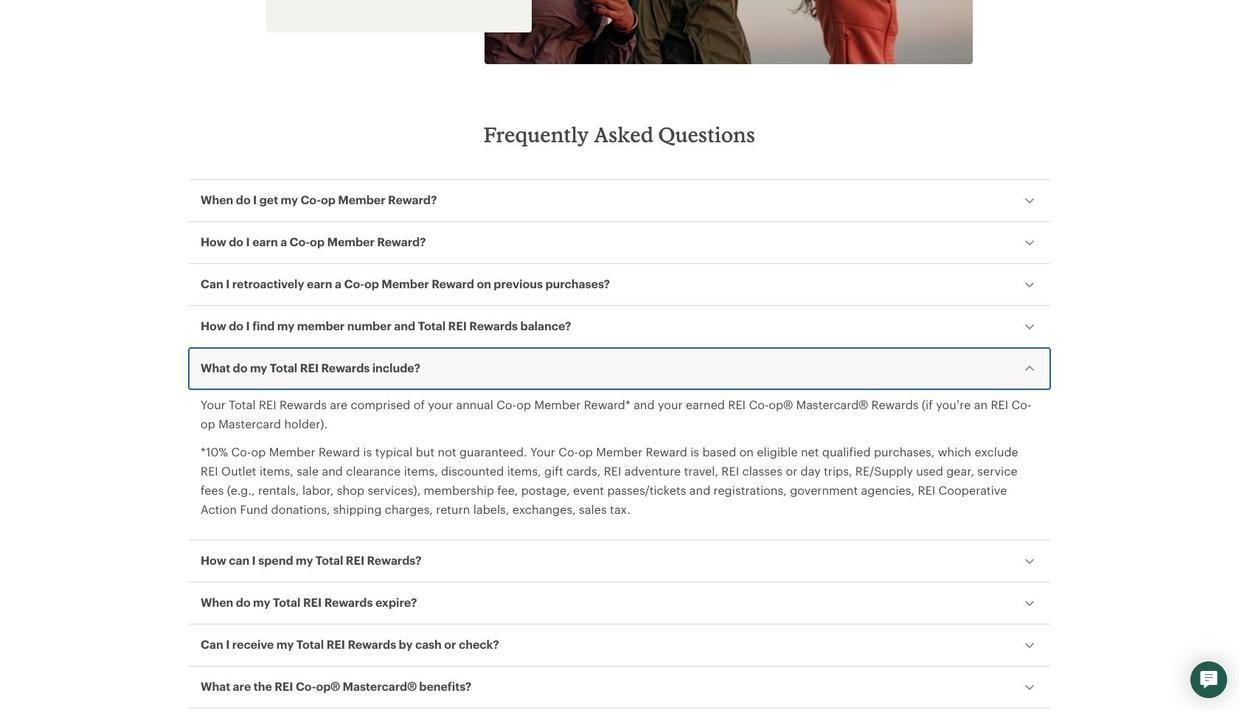 Task type: vqa. For each thing, say whether or not it's contained in the screenshot.
Live Chat IMAGE
yes



Task type: locate. For each thing, give the bounding box(es) containing it.
live chat image
[[1200, 671, 1218, 689]]



